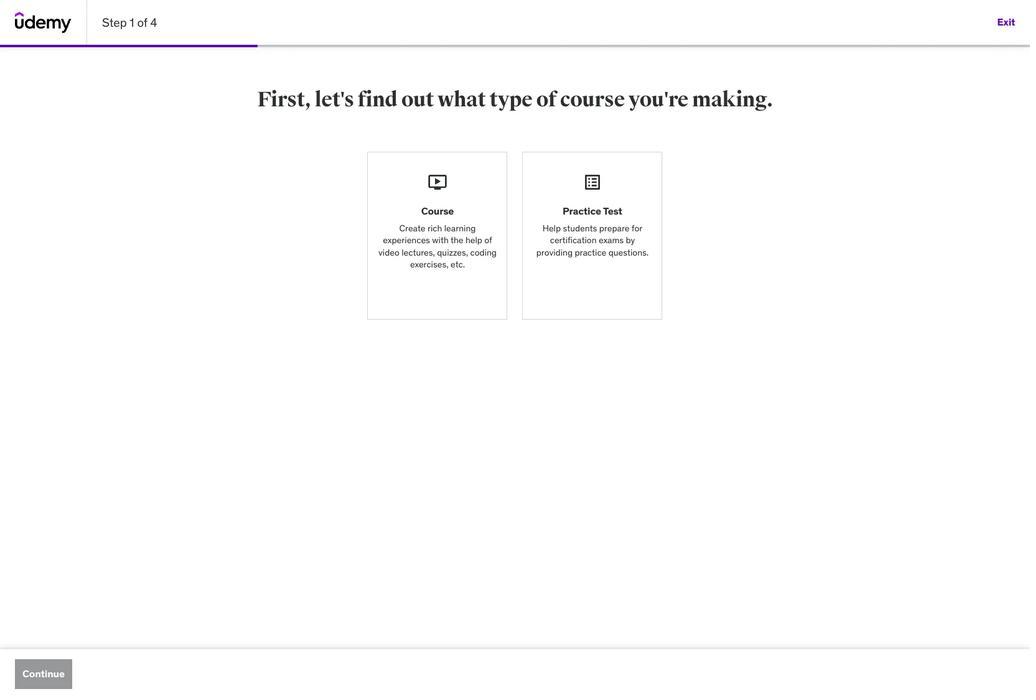Task type: locate. For each thing, give the bounding box(es) containing it.
create
[[399, 223, 426, 234]]

of up coding
[[485, 235, 492, 246]]

exercises,
[[410, 259, 449, 270]]

0 horizontal spatial of
[[137, 15, 148, 30]]

first,
[[257, 87, 311, 113]]

step
[[102, 15, 127, 30]]

exit
[[998, 16, 1016, 28]]

1
[[130, 15, 134, 30]]

by
[[626, 235, 635, 246]]

lectures,
[[402, 247, 435, 258]]

of
[[137, 15, 148, 30], [536, 87, 557, 113], [485, 235, 492, 246]]

2 vertical spatial of
[[485, 235, 492, 246]]

of right type
[[536, 87, 557, 113]]

help
[[466, 235, 483, 246]]

with
[[432, 235, 449, 246]]

0 vertical spatial of
[[137, 15, 148, 30]]

continue button
[[15, 660, 72, 690]]

2 horizontal spatial of
[[536, 87, 557, 113]]

step 1 of 4 element
[[0, 45, 258, 47]]

course create rich learning experiences with the help of video lectures, quizzes, coding exercises, etc.
[[379, 205, 497, 270]]

of right 1
[[137, 15, 148, 30]]

prepare
[[599, 223, 630, 234]]

out
[[401, 87, 434, 113]]

first, let's find out what type of course you're making.
[[257, 87, 773, 113]]

exit button
[[998, 7, 1016, 37]]

1 horizontal spatial of
[[485, 235, 492, 246]]

1 vertical spatial of
[[536, 87, 557, 113]]

practice
[[575, 247, 607, 258]]

for
[[632, 223, 643, 234]]

practice test help students prepare for certification exams by providing practice questions.
[[537, 205, 649, 258]]

coding
[[470, 247, 497, 258]]

4
[[150, 15, 157, 30]]

video
[[379, 247, 400, 258]]

you're
[[629, 87, 689, 113]]

practice
[[563, 205, 602, 218]]

etc.
[[451, 259, 465, 270]]

learning
[[444, 223, 476, 234]]

rich
[[428, 223, 442, 234]]



Task type: vqa. For each thing, say whether or not it's contained in the screenshot.
"Get" within the Training a team? Get your team access to 24,000+ top-rated courses anytime, anywhere with Udemy Business
no



Task type: describe. For each thing, give the bounding box(es) containing it.
students
[[563, 223, 597, 234]]

step 1 of 4
[[102, 15, 157, 30]]

the
[[451, 235, 464, 246]]

providing
[[537, 247, 573, 258]]

type
[[490, 87, 533, 113]]

course
[[421, 205, 454, 218]]

questions.
[[609, 247, 649, 258]]

what
[[438, 87, 486, 113]]

experiences
[[383, 235, 430, 246]]

find
[[358, 87, 398, 113]]

of inside course create rich learning experiences with the help of video lectures, quizzes, coding exercises, etc.
[[485, 235, 492, 246]]

test
[[603, 205, 623, 218]]

udemy image
[[15, 12, 72, 33]]

help
[[543, 223, 561, 234]]

course
[[560, 87, 625, 113]]

let's
[[315, 87, 354, 113]]

making.
[[692, 87, 773, 113]]

quizzes,
[[437, 247, 468, 258]]

exams
[[599, 235, 624, 246]]

continue
[[22, 668, 65, 681]]

certification
[[550, 235, 597, 246]]



